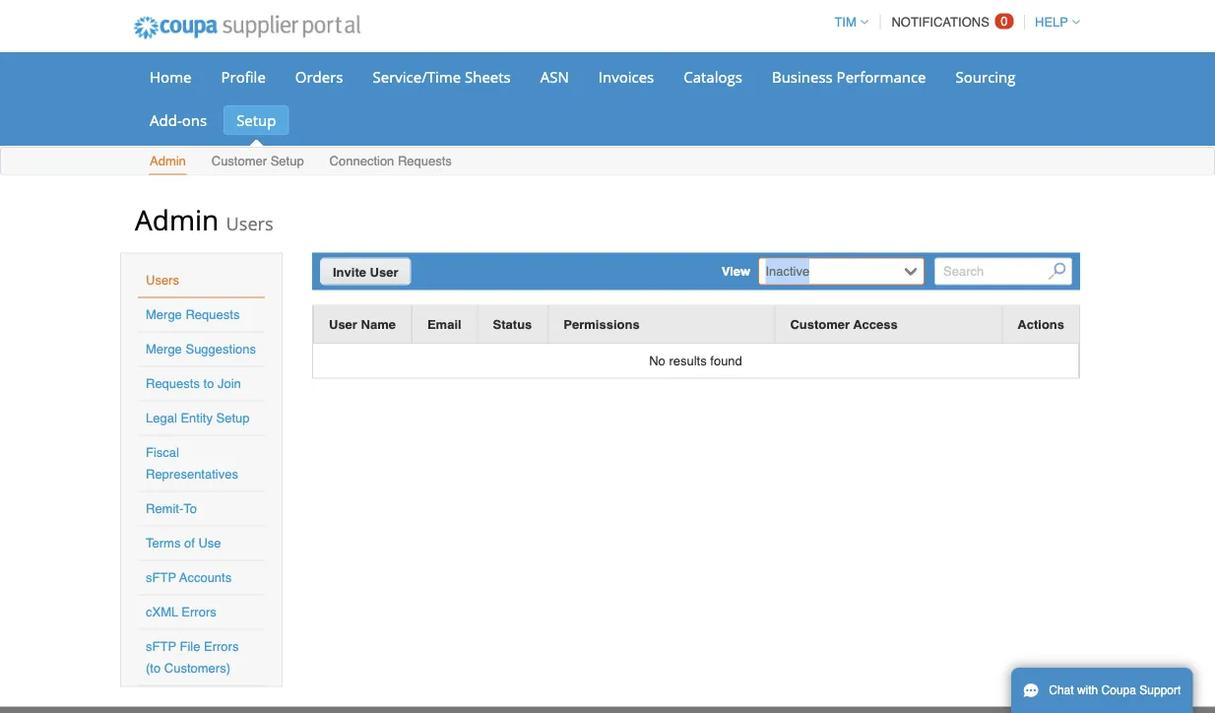 Task type: locate. For each thing, give the bounding box(es) containing it.
user
[[370, 265, 398, 279], [329, 317, 358, 332]]

sftp inside sftp file errors (to customers)
[[146, 639, 176, 654]]

View text field
[[761, 259, 900, 284]]

search image
[[1049, 263, 1066, 280]]

performance
[[837, 66, 927, 87]]

merge
[[146, 307, 182, 322], [146, 342, 182, 357]]

0 vertical spatial user
[[370, 265, 398, 279]]

help link
[[1027, 15, 1081, 30]]

legal entity setup link
[[146, 411, 250, 426]]

navigation containing notifications 0
[[826, 3, 1081, 41]]

customer access
[[790, 317, 898, 332]]

requests right "connection"
[[398, 154, 452, 168]]

1 merge from the top
[[146, 307, 182, 322]]

merge requests
[[146, 307, 240, 322]]

0 vertical spatial users
[[226, 211, 274, 235]]

merge down merge requests
[[146, 342, 182, 357]]

profile
[[221, 66, 266, 87]]

service/time sheets
[[373, 66, 511, 87]]

user name button
[[329, 314, 396, 335]]

orders
[[295, 66, 343, 87]]

merge down users link
[[146, 307, 182, 322]]

fiscal representatives
[[146, 445, 238, 482]]

2 vertical spatial requests
[[146, 376, 200, 391]]

admin link
[[149, 149, 187, 175]]

0 horizontal spatial customer
[[212, 154, 267, 168]]

0 horizontal spatial user
[[329, 317, 358, 332]]

0 vertical spatial sftp
[[146, 570, 176, 585]]

1 horizontal spatial users
[[226, 211, 274, 235]]

add-
[[150, 110, 182, 130]]

1 vertical spatial users
[[146, 273, 179, 288]]

view
[[722, 264, 751, 279]]

admin down add-
[[150, 154, 186, 168]]

sftp accounts link
[[146, 570, 232, 585]]

2 merge from the top
[[146, 342, 182, 357]]

catalogs
[[684, 66, 743, 87]]

requests up suggestions
[[186, 307, 240, 322]]

1 vertical spatial sftp
[[146, 639, 176, 654]]

1 vertical spatial setup
[[271, 154, 304, 168]]

customer down setup link
[[212, 154, 267, 168]]

customer
[[212, 154, 267, 168], [790, 317, 850, 332]]

errors right file
[[204, 639, 239, 654]]

sftp for sftp accounts
[[146, 570, 176, 585]]

users link
[[146, 273, 179, 288]]

sftp up (to
[[146, 639, 176, 654]]

user right invite
[[370, 265, 398, 279]]

setup down setup link
[[271, 154, 304, 168]]

fiscal
[[146, 445, 179, 460]]

1 vertical spatial errors
[[204, 639, 239, 654]]

sourcing
[[956, 66, 1016, 87]]

coupa supplier portal image
[[120, 3, 374, 52]]

users down customer setup link
[[226, 211, 274, 235]]

1 sftp from the top
[[146, 570, 176, 585]]

1 vertical spatial admin
[[135, 200, 219, 238]]

0 vertical spatial merge
[[146, 307, 182, 322]]

admin down admin link
[[135, 200, 219, 238]]

admin users
[[135, 200, 274, 238]]

no results found alert
[[313, 344, 1080, 378]]

suggestions
[[186, 342, 256, 357]]

home link
[[137, 62, 204, 92]]

entity
[[181, 411, 213, 426]]

status button
[[493, 314, 532, 335]]

cxml errors link
[[146, 605, 216, 620]]

errors down accounts
[[182, 605, 216, 620]]

requests
[[398, 154, 452, 168], [186, 307, 240, 322], [146, 376, 200, 391]]

1 vertical spatial customer
[[790, 317, 850, 332]]

sftp up cxml
[[146, 570, 176, 585]]

add-ons link
[[137, 105, 220, 135]]

email
[[427, 317, 462, 332]]

customer down view text box
[[790, 317, 850, 332]]

admin for admin
[[150, 154, 186, 168]]

actions
[[1018, 317, 1065, 331]]

errors
[[182, 605, 216, 620], [204, 639, 239, 654]]

requests left to
[[146, 376, 200, 391]]

0 vertical spatial requests
[[398, 154, 452, 168]]

admin
[[150, 154, 186, 168], [135, 200, 219, 238]]

customer access button
[[790, 314, 898, 335]]

1 vertical spatial requests
[[186, 307, 240, 322]]

customers)
[[164, 661, 230, 676]]

customer inside button
[[790, 317, 850, 332]]

0 vertical spatial admin
[[150, 154, 186, 168]]

cxml
[[146, 605, 178, 620]]

user left name
[[329, 317, 358, 332]]

customer for customer access
[[790, 317, 850, 332]]

1 horizontal spatial user
[[370, 265, 398, 279]]

to
[[203, 376, 214, 391]]

home
[[150, 66, 192, 87]]

sftp accounts
[[146, 570, 232, 585]]

users
[[226, 211, 274, 235], [146, 273, 179, 288]]

remit-
[[146, 501, 184, 516]]

invoices
[[599, 66, 654, 87]]

sftp
[[146, 570, 176, 585], [146, 639, 176, 654]]

business
[[772, 66, 833, 87]]

setup down join
[[216, 411, 250, 426]]

0
[[1001, 14, 1008, 29]]

service/time sheets link
[[360, 62, 524, 92]]

of
[[184, 536, 195, 551]]

(to
[[146, 661, 161, 676]]

setup up the "customer setup"
[[237, 110, 276, 130]]

no results found
[[649, 353, 743, 368]]

terms of use link
[[146, 536, 221, 551]]

notifications 0
[[892, 14, 1008, 30]]

connection requests link
[[329, 149, 453, 175]]

1 vertical spatial user
[[329, 317, 358, 332]]

1 vertical spatial merge
[[146, 342, 182, 357]]

catalogs link
[[671, 62, 756, 92]]

business performance link
[[759, 62, 939, 92]]

0 horizontal spatial users
[[146, 273, 179, 288]]

0 vertical spatial customer
[[212, 154, 267, 168]]

users up merge requests
[[146, 273, 179, 288]]

join
[[218, 376, 241, 391]]

navigation
[[826, 3, 1081, 41]]

requests for connection requests
[[398, 154, 452, 168]]

access
[[854, 317, 898, 332]]

1 horizontal spatial customer
[[790, 317, 850, 332]]

merge for merge requests
[[146, 307, 182, 322]]

accounts
[[179, 570, 232, 585]]

invite user link
[[320, 258, 411, 285]]

2 sftp from the top
[[146, 639, 176, 654]]

setup
[[237, 110, 276, 130], [271, 154, 304, 168], [216, 411, 250, 426]]



Task type: vqa. For each thing, say whether or not it's contained in the screenshot.
Fiscal Representatives link
yes



Task type: describe. For each thing, give the bounding box(es) containing it.
0 vertical spatial setup
[[237, 110, 276, 130]]

asn link
[[528, 62, 582, 92]]

errors inside sftp file errors (to customers)
[[204, 639, 239, 654]]

results
[[669, 353, 707, 368]]

permissions button
[[564, 314, 640, 335]]

user inside invite user link
[[370, 265, 398, 279]]

notifications
[[892, 15, 990, 30]]

fiscal representatives link
[[146, 445, 238, 482]]

found
[[711, 353, 743, 368]]

orders link
[[283, 62, 356, 92]]

sftp file errors (to customers) link
[[146, 639, 239, 676]]

legal
[[146, 411, 177, 426]]

chat with coupa support
[[1049, 684, 1182, 697]]

0 vertical spatial errors
[[182, 605, 216, 620]]

sftp for sftp file errors (to customers)
[[146, 639, 176, 654]]

sheets
[[465, 66, 511, 87]]

use
[[198, 536, 221, 551]]

remit-to
[[146, 501, 197, 516]]

user name
[[329, 317, 396, 332]]

asn
[[541, 66, 569, 87]]

permissions
[[564, 317, 640, 332]]

requests for merge requests
[[186, 307, 240, 322]]

chat
[[1049, 684, 1074, 697]]

sourcing link
[[943, 62, 1029, 92]]

service/time
[[373, 66, 461, 87]]

no
[[649, 353, 666, 368]]

to
[[184, 501, 197, 516]]

tim link
[[826, 15, 869, 30]]

admin for admin users
[[135, 200, 219, 238]]

ons
[[182, 110, 207, 130]]

users inside admin users
[[226, 211, 274, 235]]

2 vertical spatial setup
[[216, 411, 250, 426]]

help
[[1035, 15, 1069, 30]]

cxml errors
[[146, 605, 216, 620]]

status
[[493, 317, 532, 332]]

business performance
[[772, 66, 927, 87]]

merge requests link
[[146, 307, 240, 322]]

invoices link
[[586, 62, 667, 92]]

sftp file errors (to customers)
[[146, 639, 239, 676]]

invite user
[[333, 265, 398, 279]]

requests to join
[[146, 376, 241, 391]]

connection requests
[[330, 154, 452, 168]]

representatives
[[146, 467, 238, 482]]

legal entity setup
[[146, 411, 250, 426]]

chat with coupa support button
[[1012, 668, 1193, 713]]

customer for customer setup
[[212, 154, 267, 168]]

email button
[[427, 314, 462, 335]]

name
[[361, 317, 396, 332]]

tim
[[835, 15, 857, 30]]

support
[[1140, 684, 1182, 697]]

with
[[1078, 684, 1099, 697]]

add-ons
[[150, 110, 207, 130]]

merge suggestions
[[146, 342, 256, 357]]

requests to join link
[[146, 376, 241, 391]]

merge suggestions link
[[146, 342, 256, 357]]

Search text field
[[935, 258, 1073, 285]]

file
[[180, 639, 200, 654]]

invite
[[333, 265, 366, 279]]

terms of use
[[146, 536, 221, 551]]

setup link
[[224, 105, 289, 135]]

terms
[[146, 536, 181, 551]]

profile link
[[208, 62, 279, 92]]

connection
[[330, 154, 394, 168]]

merge for merge suggestions
[[146, 342, 182, 357]]

customer setup
[[212, 154, 304, 168]]

remit-to link
[[146, 501, 197, 516]]

user inside user name button
[[329, 317, 358, 332]]



